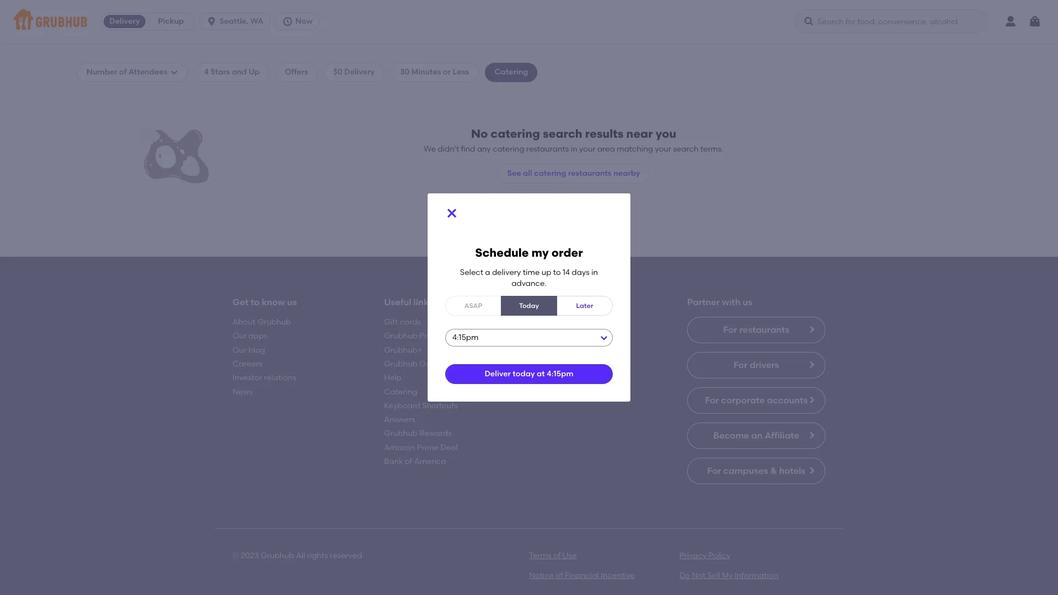 Task type: describe. For each thing, give the bounding box(es) containing it.
grubhub+ link
[[384, 345, 422, 355]]

for for for corporate accounts
[[705, 395, 719, 406]]

near
[[626, 127, 653, 140]]

partner
[[687, 297, 720, 307]]

incentive
[[601, 571, 635, 581]]

pickup button
[[148, 13, 194, 30]]

no catering search results near you main content
[[0, 43, 1058, 595]]

schedule my order
[[475, 246, 583, 259]]

of for number
[[119, 67, 127, 77]]

for for for campuses & hotels
[[707, 466, 721, 476]]

1 your from the left
[[579, 144, 596, 154]]

or
[[443, 67, 451, 77]]

svg image for seattle, wa
[[206, 16, 217, 27]]

of for terms
[[553, 551, 561, 561]]

notice of financial incentive
[[529, 571, 635, 581]]

a for select
[[485, 268, 490, 277]]

news link
[[233, 387, 253, 397]]

catering link
[[384, 387, 417, 397]]

youtube
[[536, 359, 568, 369]]

policy
[[709, 551, 731, 561]]

my
[[722, 571, 733, 581]]

number of attendees
[[87, 67, 168, 77]]

do
[[680, 571, 690, 581]]

© 2023 grubhub all rights reserved.
[[233, 551, 364, 561]]

advance.
[[512, 279, 547, 288]]

grubhub down answers link
[[384, 429, 418, 438]]

today
[[513, 369, 535, 379]]

offers
[[285, 67, 308, 77]]

keyboard shortcuts link
[[384, 401, 458, 411]]

2 your from the left
[[655, 144, 671, 154]]

facebook link
[[536, 318, 573, 327]]

my
[[532, 246, 549, 259]]

grubhub inside about grubhub our apps our blog careers investor relations news
[[257, 318, 291, 327]]

become an affiliate
[[713, 430, 799, 441]]

with for partner
[[722, 297, 741, 307]]

careers
[[233, 359, 262, 369]]

4 stars and up
[[204, 67, 260, 77]]

restaurants inside see all catering restaurants nearby "button"
[[568, 168, 612, 178]]

restaurants inside no catering search results near you we didn't find any catering restaurants in your area matching your search terms.
[[526, 144, 569, 154]]

©
[[233, 551, 239, 561]]

any
[[477, 144, 491, 154]]

see
[[507, 168, 521, 178]]

suggest
[[441, 242, 471, 251]]

all
[[296, 551, 305, 561]]

youtube link
[[536, 359, 568, 369]]

0 vertical spatial search
[[543, 127, 582, 140]]

corporate
[[721, 395, 765, 406]]

information
[[735, 571, 778, 581]]

$0 delivery
[[333, 67, 375, 77]]

know
[[262, 297, 285, 307]]

terms of use
[[529, 551, 577, 561]]

for corporate accounts
[[705, 395, 808, 406]]

catering inside "button"
[[534, 168, 566, 178]]

main navigation navigation
[[0, 0, 1058, 43]]

seattle, wa
[[219, 17, 263, 26]]

4
[[204, 67, 209, 77]]

terms of use link
[[529, 551, 577, 561]]

for for for restaurants
[[723, 325, 737, 335]]

gift cards grubhub perks grubhub+ grubhub guarantee help catering keyboard shortcuts answers grubhub rewards amazon prime deal bank of america
[[384, 318, 460, 466]]

no
[[471, 127, 488, 140]]

privacy policy link
[[680, 551, 731, 561]]

investor
[[233, 373, 262, 383]]

hotels
[[779, 466, 806, 476]]

with for connect
[[575, 297, 594, 307]]

for campuses & hotels
[[707, 466, 806, 476]]

delivery inside button
[[109, 17, 140, 26]]

useful
[[384, 297, 411, 307]]

useful links
[[384, 297, 433, 307]]

1 us from the left
[[287, 297, 297, 307]]

grubhub down grubhub+ at the left of page
[[384, 359, 418, 369]]

rewards
[[419, 429, 452, 438]]

terms.
[[700, 144, 724, 154]]

find
[[461, 144, 475, 154]]

instagram link
[[536, 345, 574, 355]]

didn't
[[438, 144, 459, 154]]

see all catering restaurants nearby
[[507, 168, 640, 178]]

nearby
[[614, 168, 640, 178]]

grubhub left all
[[261, 551, 294, 561]]

catering right any
[[493, 144, 524, 154]]

less
[[453, 67, 469, 77]]

accounts
[[767, 395, 808, 406]]

relations
[[264, 373, 296, 383]]

financial
[[565, 571, 599, 581]]

for for for drivers
[[734, 360, 748, 370]]

instagram
[[536, 345, 574, 355]]

pickup
[[158, 17, 184, 26]]

in inside no catering search results near you we didn't find any catering restaurants in your area matching your search terms.
[[571, 144, 577, 154]]

gift cards link
[[384, 318, 421, 327]]

order
[[552, 246, 583, 259]]

our apps link
[[233, 331, 267, 341]]

become an affiliate link
[[687, 423, 826, 449]]

for
[[572, 242, 582, 251]]

up
[[542, 268, 551, 277]]

notice of financial incentive link
[[529, 571, 635, 581]]

2 our from the top
[[233, 345, 247, 355]]

facebook
[[536, 318, 573, 327]]

catering inside button
[[497, 242, 529, 251]]



Task type: vqa. For each thing, say whether or not it's contained in the screenshot.
subscription pass icon corresponding to Trap
no



Task type: locate. For each thing, give the bounding box(es) containing it.
we
[[424, 144, 436, 154]]

restaurants inside "for restaurants" link
[[739, 325, 789, 335]]

1 horizontal spatial svg image
[[282, 16, 293, 27]]

and
[[232, 67, 247, 77]]

1 horizontal spatial in
[[591, 268, 598, 277]]

grubhub down gift cards link
[[384, 331, 418, 341]]

bank of america link
[[384, 457, 446, 466]]

a inside button
[[473, 242, 478, 251]]

of right number
[[119, 67, 127, 77]]

for
[[723, 325, 737, 335], [734, 360, 748, 370], [705, 395, 719, 406], [707, 466, 721, 476]]

guarantee
[[419, 359, 460, 369]]

for restaurants link
[[687, 317, 826, 343]]

later
[[576, 302, 593, 310]]

bank
[[384, 457, 403, 466]]

get to know us
[[233, 297, 297, 307]]

our blog link
[[233, 345, 265, 355]]

catering up keyboard at the left of the page
[[384, 387, 417, 397]]

4:15pm
[[547, 369, 574, 379]]

our down about
[[233, 331, 247, 341]]

0 horizontal spatial catering
[[384, 387, 417, 397]]

use
[[563, 551, 577, 561]]

delivery inside no catering search results near you main content
[[344, 67, 375, 77]]

grubhub right for
[[584, 242, 617, 251]]

select a delivery time up to 14 days in advance.
[[460, 268, 598, 288]]

$0
[[333, 67, 342, 77]]

1 vertical spatial to
[[251, 297, 260, 307]]

grubhub+
[[384, 345, 422, 355]]

asap
[[464, 302, 482, 310]]

a left new
[[473, 242, 478, 251]]

prime
[[417, 443, 439, 452]]

1 vertical spatial our
[[233, 345, 247, 355]]

delivery left pickup
[[109, 17, 140, 26]]

not
[[692, 571, 706, 581]]

for left campuses
[[707, 466, 721, 476]]

0 horizontal spatial to
[[251, 297, 260, 307]]

apps
[[248, 331, 267, 341]]

0 horizontal spatial a
[[473, 242, 478, 251]]

for down partner with us
[[723, 325, 737, 335]]

to left '14' at the right top
[[553, 268, 561, 277]]

catering right all
[[534, 168, 566, 178]]

gift
[[384, 318, 398, 327]]

1 horizontal spatial search
[[673, 144, 699, 154]]

help link
[[384, 373, 401, 383]]

a
[[473, 242, 478, 251], [485, 268, 490, 277]]

grubhub inside button
[[584, 242, 617, 251]]

2 vertical spatial restaurants
[[739, 325, 789, 335]]

of right bank at bottom
[[405, 457, 412, 466]]

number
[[87, 67, 117, 77]]

0 vertical spatial a
[[473, 242, 478, 251]]

svg image inside seattle, wa button
[[206, 16, 217, 27]]

1 horizontal spatial your
[[655, 144, 671, 154]]

catering right new
[[497, 242, 529, 251]]

careers link
[[233, 359, 262, 369]]

grubhub down 'know'
[[257, 318, 291, 327]]

for campuses & hotels link
[[687, 458, 826, 484]]

catering inside gift cards grubhub perks grubhub+ grubhub guarantee help catering keyboard shortcuts answers grubhub rewards amazon prime deal bank of america
[[384, 387, 417, 397]]

answers
[[384, 415, 415, 424]]

us for partner with us
[[743, 297, 752, 307]]

0 vertical spatial to
[[553, 268, 561, 277]]

1 horizontal spatial to
[[553, 268, 561, 277]]

catering right 'less'
[[494, 67, 528, 77]]

of left use
[[553, 551, 561, 561]]

1 vertical spatial restaurants
[[568, 168, 612, 178]]

rights
[[307, 551, 328, 561]]

to
[[553, 268, 561, 277], [251, 297, 260, 307]]

amazon prime deal link
[[384, 443, 458, 452]]

3 us from the left
[[743, 297, 752, 307]]

svg image for now
[[282, 16, 293, 27]]

no catering search results near you we didn't find any catering restaurants in your area matching your search terms.
[[424, 127, 724, 154]]

in right days
[[591, 268, 598, 277]]

delivery right $0
[[344, 67, 375, 77]]

shortcuts
[[422, 401, 458, 411]]

us for connect with us
[[596, 297, 606, 307]]

for corporate accounts link
[[687, 387, 826, 414]]

2 with from the left
[[722, 297, 741, 307]]

1 horizontal spatial catering
[[494, 67, 528, 77]]

affiliate
[[765, 430, 799, 441]]

grubhub perks link
[[384, 331, 439, 341]]

1 vertical spatial in
[[591, 268, 598, 277]]

days
[[572, 268, 590, 277]]

svg image inside now button
[[282, 16, 293, 27]]

search down you
[[673, 144, 699, 154]]

help
[[384, 373, 401, 383]]

restaurant
[[531, 242, 570, 251]]

cards
[[400, 318, 421, 327]]

0 vertical spatial our
[[233, 331, 247, 341]]

2 us from the left
[[596, 297, 606, 307]]

2023
[[241, 551, 259, 561]]

privacy
[[680, 551, 707, 561]]

a inside select a delivery time up to 14 days in advance.
[[485, 268, 490, 277]]

to inside select a delivery time up to 14 days in advance.
[[553, 268, 561, 277]]

at
[[537, 369, 545, 379]]

svg image
[[206, 16, 217, 27], [282, 16, 293, 27]]

1 vertical spatial search
[[673, 144, 699, 154]]

1 with from the left
[[575, 297, 594, 307]]

our up careers
[[233, 345, 247, 355]]

in up see all catering restaurants nearby
[[571, 144, 577, 154]]

for restaurants
[[723, 325, 789, 335]]

for left corporate on the right of page
[[705, 395, 719, 406]]

search up see all catering restaurants nearby
[[543, 127, 582, 140]]

your down you
[[655, 144, 671, 154]]

to right get
[[251, 297, 260, 307]]

catering up any
[[491, 127, 540, 140]]

restaurants up the "drivers"
[[739, 325, 789, 335]]

of inside gift cards grubhub perks grubhub+ grubhub guarantee help catering keyboard shortcuts answers grubhub rewards amazon prime deal bank of america
[[405, 457, 412, 466]]

with down days
[[575, 297, 594, 307]]

notice
[[529, 571, 554, 581]]

1 vertical spatial catering
[[384, 387, 417, 397]]

grubhub
[[584, 242, 617, 251], [257, 318, 291, 327], [384, 331, 418, 341], [384, 359, 418, 369], [384, 429, 418, 438], [261, 551, 294, 561]]

all
[[523, 168, 532, 178]]

0 horizontal spatial us
[[287, 297, 297, 307]]

0 horizontal spatial your
[[579, 144, 596, 154]]

up
[[249, 67, 260, 77]]

area
[[597, 144, 615, 154]]

seattle, wa button
[[199, 13, 275, 30]]

1 horizontal spatial us
[[596, 297, 606, 307]]

now button
[[275, 13, 324, 30]]

&
[[770, 466, 777, 476]]

of for notice
[[556, 571, 563, 581]]

us right later
[[596, 297, 606, 307]]

0 vertical spatial restaurants
[[526, 144, 569, 154]]

answers link
[[384, 415, 415, 424]]

0 vertical spatial in
[[571, 144, 577, 154]]

keyboard
[[384, 401, 420, 411]]

results
[[585, 127, 624, 140]]

a right select
[[485, 268, 490, 277]]

new
[[480, 242, 496, 251]]

with
[[575, 297, 594, 307], [722, 297, 741, 307]]

for left the "drivers"
[[734, 360, 748, 370]]

with right partner
[[722, 297, 741, 307]]

now
[[295, 17, 313, 26]]

about grubhub our apps our blog careers investor relations news
[[233, 318, 296, 397]]

suggest a new catering restaurant for grubhub button
[[436, 237, 622, 257]]

of right notice
[[556, 571, 563, 581]]

partner with us
[[687, 297, 752, 307]]

wa
[[250, 17, 263, 26]]

get
[[233, 297, 249, 307]]

svg image inside no catering search results near you main content
[[170, 68, 179, 77]]

delivery
[[492, 268, 521, 277]]

links
[[413, 297, 433, 307]]

1 horizontal spatial delivery
[[344, 67, 375, 77]]

0 horizontal spatial in
[[571, 144, 577, 154]]

investor relations link
[[233, 373, 296, 383]]

restaurants up all
[[526, 144, 569, 154]]

terms
[[529, 551, 551, 561]]

svg image left now
[[282, 16, 293, 27]]

svg image
[[1028, 15, 1042, 28], [804, 16, 815, 27], [170, 68, 179, 77], [445, 206, 459, 220]]

0 horizontal spatial delivery
[[109, 17, 140, 26]]

catering
[[494, 67, 528, 77], [384, 387, 417, 397]]

your left area
[[579, 144, 596, 154]]

2 horizontal spatial us
[[743, 297, 752, 307]]

in inside select a delivery time up to 14 days in advance.
[[591, 268, 598, 277]]

see all catering restaurants nearby button
[[498, 164, 650, 183]]

0 horizontal spatial search
[[543, 127, 582, 140]]

a for suggest
[[473, 242, 478, 251]]

1 vertical spatial delivery
[[344, 67, 375, 77]]

seattle,
[[219, 17, 248, 26]]

to inside no catering search results near you main content
[[251, 297, 260, 307]]

0 horizontal spatial svg image
[[206, 16, 217, 27]]

1 svg image from the left
[[206, 16, 217, 27]]

perks
[[419, 331, 439, 341]]

1 vertical spatial a
[[485, 268, 490, 277]]

us right 'know'
[[287, 297, 297, 307]]

svg image left seattle,
[[206, 16, 217, 27]]

2 svg image from the left
[[282, 16, 293, 27]]

0 vertical spatial catering
[[494, 67, 528, 77]]

for drivers link
[[687, 352, 826, 379]]

news
[[233, 387, 253, 397]]

connect
[[536, 297, 573, 307]]

grubhub rewards link
[[384, 429, 452, 438]]

1 our from the top
[[233, 331, 247, 341]]

1 horizontal spatial a
[[485, 268, 490, 277]]

about
[[233, 318, 256, 327]]

14
[[563, 268, 570, 277]]

0 vertical spatial delivery
[[109, 17, 140, 26]]

deliver today at 4:15pm button
[[445, 365, 613, 384]]

1 horizontal spatial with
[[722, 297, 741, 307]]

0 horizontal spatial with
[[575, 297, 594, 307]]

suggest a new catering restaurant for grubhub
[[441, 242, 617, 251]]

grubhub guarantee link
[[384, 359, 460, 369]]

restaurants down area
[[568, 168, 612, 178]]

us up for restaurants
[[743, 297, 752, 307]]



